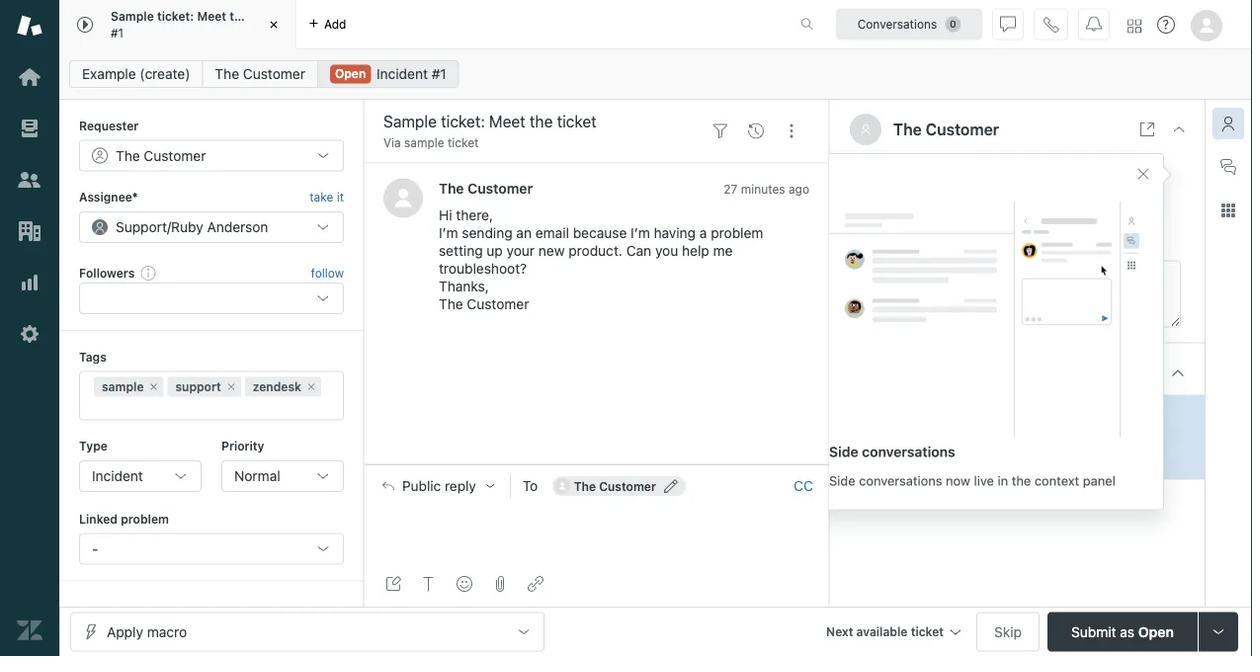 Task type: vqa. For each thing, say whether or not it's contained in the screenshot.
SUBJECT
no



Task type: locate. For each thing, give the bounding box(es) containing it.
1 horizontal spatial #1
[[432, 66, 447, 82]]

the inside sample ticket: meet the ticket 27 minutes ago status open
[[1019, 407, 1040, 424]]

sample for sample ticket: meet the ticket #1
[[111, 9, 154, 23]]

the up time
[[894, 120, 922, 139]]

format text image
[[421, 576, 437, 592]]

minutes up status
[[906, 431, 950, 444]]

0 vertical spatial meet
[[197, 9, 226, 23]]

remove image
[[148, 381, 160, 393], [305, 381, 317, 393]]

#1 inside sample ticket: meet the ticket #1
[[111, 26, 124, 40]]

meet for sample ticket: meet the ticket #1
[[197, 9, 226, 23]]

meet inside sample ticket: meet the ticket #1
[[197, 9, 226, 23]]

0 vertical spatial sample
[[111, 9, 154, 23]]

local time
[[850, 199, 915, 215]]

2 horizontal spatial open
[[1139, 624, 1174, 640]]

2 remove image from the left
[[305, 381, 317, 393]]

zendesk products image
[[1128, 19, 1142, 33]]

1 vertical spatial 27 minutes ago text field
[[889, 431, 974, 444]]

open up now
[[930, 452, 960, 466]]

can
[[626, 243, 652, 259]]

having
[[654, 225, 696, 241]]

0 horizontal spatial sample
[[111, 9, 154, 23]]

avatar image
[[384, 178, 423, 218]]

your
[[507, 243, 535, 259]]

support
[[175, 380, 221, 394]]

0 vertical spatial ago
[[789, 182, 810, 196]]

1 horizontal spatial the customer link
[[439, 180, 533, 196]]

the up context
[[1019, 407, 1040, 424]]

0 vertical spatial side
[[829, 444, 859, 460]]

thu, 15:46 cst
[[943, 199, 1042, 215]]

1 vertical spatial incident
[[92, 468, 143, 484]]

sample inside sample ticket: meet the ticket 27 minutes ago status open
[[889, 407, 936, 424]]

info on adding followers image
[[141, 265, 156, 281]]

incident for incident #1
[[377, 66, 428, 82]]

sample down tags
[[102, 380, 144, 394]]

skip button
[[977, 612, 1040, 652]]

15:46
[[975, 199, 1011, 215]]

1 horizontal spatial ticket:
[[940, 407, 979, 424]]

i'm down "hi"
[[439, 225, 458, 241]]

meet for sample ticket: meet the ticket 27 minutes ago status open
[[983, 407, 1015, 424]]

1 horizontal spatial open
[[930, 452, 960, 466]]

0 horizontal spatial minutes
[[741, 182, 785, 196]]

open right as
[[1139, 624, 1174, 640]]

1 vertical spatial meet
[[983, 407, 1015, 424]]

1 vertical spatial conversations
[[859, 473, 943, 488]]

the down thanks,
[[439, 296, 463, 312]]

#1 down tabs tab list
[[432, 66, 447, 82]]

1 horizontal spatial i'm
[[631, 225, 650, 241]]

example (create) button
[[69, 60, 203, 88]]

minutes down events image
[[741, 182, 785, 196]]

i'm up can
[[631, 225, 650, 241]]

27 up status
[[889, 431, 903, 444]]

admin image
[[17, 321, 43, 347]]

the customer up the thu,
[[894, 120, 999, 139]]

#1
[[111, 26, 124, 40], [432, 66, 447, 82]]

get started image
[[17, 64, 43, 90]]

0 vertical spatial the customer link
[[202, 60, 318, 88]]

problem
[[711, 225, 764, 241], [121, 512, 169, 526]]

edit user image
[[664, 480, 678, 493]]

incident inside popup button
[[92, 468, 143, 484]]

the down requester
[[116, 147, 140, 163]]

1 horizontal spatial 27 minutes ago text field
[[889, 431, 974, 444]]

27 minutes ago text field up status
[[889, 431, 974, 444]]

sample ticket: meet the ticket 27 minutes ago status open
[[889, 407, 1079, 466]]

1 vertical spatial 27
[[889, 431, 903, 444]]

1 horizontal spatial close image
[[1171, 122, 1187, 137]]

followers element
[[79, 283, 344, 315]]

the inside secondary element
[[215, 66, 239, 82]]

open down the add
[[335, 67, 366, 81]]

tab containing sample ticket: meet the ticket
[[59, 0, 297, 49]]

normal
[[234, 468, 280, 484]]

linked
[[79, 512, 118, 526]]

ticket: up (create)
[[157, 9, 194, 23]]

1 horizontal spatial 27
[[889, 431, 903, 444]]

the
[[215, 66, 239, 82], [894, 120, 922, 139], [116, 147, 140, 163], [439, 180, 464, 196], [439, 296, 463, 312], [574, 480, 596, 493]]

problem up me on the right top of page
[[711, 225, 764, 241]]

reporting image
[[17, 270, 43, 296]]

2 vertical spatial open
[[1139, 624, 1174, 640]]

ticket right via
[[448, 136, 479, 150]]

0 horizontal spatial 27 minutes ago text field
[[724, 182, 810, 196]]

1 vertical spatial sample
[[102, 380, 144, 394]]

2 i'm from the left
[[631, 225, 650, 241]]

local
[[850, 199, 884, 215]]

ticket
[[252, 9, 285, 23], [448, 136, 479, 150], [1043, 407, 1079, 424], [911, 625, 944, 639]]

open inside sample ticket: meet the ticket 27 minutes ago status open
[[930, 452, 960, 466]]

hi
[[439, 207, 452, 223]]

0 vertical spatial 27 minutes ago text field
[[724, 182, 810, 196]]

problem down incident popup button
[[121, 512, 169, 526]]

0 vertical spatial incident
[[377, 66, 428, 82]]

meet up in
[[983, 407, 1015, 424]]

english (united states)
[[943, 230, 1090, 247]]

ago down ticket actions icon
[[789, 182, 810, 196]]

ticket right available
[[911, 625, 944, 639]]

ticket inside sample ticket: meet the ticket #1
[[252, 9, 285, 23]]

27 minutes ago text field
[[724, 182, 810, 196], [889, 431, 974, 444]]

secondary element
[[59, 54, 1252, 94]]

0 vertical spatial close image
[[264, 15, 284, 35]]

0 vertical spatial ticket:
[[157, 9, 194, 23]]

an
[[516, 225, 532, 241]]

1 horizontal spatial meet
[[983, 407, 1015, 424]]

1 horizontal spatial problem
[[711, 225, 764, 241]]

1 horizontal spatial minutes
[[906, 431, 950, 444]]

you
[[655, 243, 678, 259]]

conversations for side conversations
[[862, 444, 956, 460]]

close image left add popup button
[[264, 15, 284, 35]]

english
[[943, 230, 989, 247]]

0 horizontal spatial remove image
[[148, 381, 160, 393]]

0 horizontal spatial meet
[[197, 9, 226, 23]]

sample
[[404, 136, 444, 150], [102, 380, 144, 394]]

sample right via
[[404, 136, 444, 150]]

next available ticket
[[826, 625, 944, 639]]

close image
[[264, 15, 284, 35], [1171, 122, 1187, 137]]

0 vertical spatial 27
[[724, 182, 738, 196]]

side right cc
[[829, 473, 856, 488]]

ticket: inside sample ticket: meet the ticket #1
[[157, 9, 194, 23]]

user image
[[860, 124, 872, 135], [862, 125, 870, 135]]

1 vertical spatial side
[[829, 473, 856, 488]]

0 horizontal spatial open
[[335, 67, 366, 81]]

0 horizontal spatial i'm
[[439, 225, 458, 241]]

add attachment image
[[492, 576, 508, 592]]

0 vertical spatial the
[[230, 9, 249, 23]]

ticket: for sample ticket: meet the ticket #1
[[157, 9, 194, 23]]

1 i'm from the left
[[439, 225, 458, 241]]

sending
[[462, 225, 513, 241]]

remove image left support
[[148, 381, 160, 393]]

the for sample ticket: meet the ticket #1
[[230, 9, 249, 23]]

ago
[[789, 182, 810, 196], [954, 431, 974, 444]]

the customer down hide composer image
[[574, 480, 656, 493]]

example
[[82, 66, 136, 82]]

ago up now
[[954, 431, 974, 444]]

tab
[[59, 0, 297, 49]]

1 side from the top
[[829, 444, 859, 460]]

submit as open
[[1072, 624, 1174, 640]]

the right in
[[1012, 473, 1031, 488]]

0 horizontal spatial #1
[[111, 26, 124, 40]]

0 horizontal spatial 27
[[724, 182, 738, 196]]

1 vertical spatial the
[[1019, 407, 1040, 424]]

0 horizontal spatial ticket:
[[157, 9, 194, 23]]

ruby
[[171, 219, 203, 235]]

open
[[335, 67, 366, 81], [930, 452, 960, 466], [1139, 624, 1174, 640]]

events image
[[748, 123, 764, 139]]

1 vertical spatial minutes
[[906, 431, 950, 444]]

ticket: up now
[[940, 407, 979, 424]]

1 horizontal spatial sample
[[889, 407, 936, 424]]

#1 inside secondary element
[[432, 66, 447, 82]]

27 minutes ago text field down events image
[[724, 182, 810, 196]]

linked problem element
[[79, 533, 344, 565]]

add link (cmd k) image
[[528, 576, 544, 592]]

1 vertical spatial sample
[[889, 407, 936, 424]]

(united
[[993, 230, 1040, 247]]

panel
[[1083, 473, 1116, 488]]

notes
[[850, 262, 888, 278]]

0 vertical spatial problem
[[711, 225, 764, 241]]

#1 up 'example'
[[111, 26, 124, 40]]

anderson
[[207, 219, 268, 235]]

the customer link up there,
[[439, 180, 533, 196]]

remove image right zendesk in the left bottom of the page
[[305, 381, 317, 393]]

the customer down sample ticket: meet the ticket #1
[[215, 66, 305, 82]]

2 side from the top
[[829, 473, 856, 488]]

zendesk image
[[17, 618, 43, 644]]

1 horizontal spatial incident
[[377, 66, 428, 82]]

1 vertical spatial ticket:
[[940, 407, 979, 424]]

the down sample ticket: meet the ticket #1
[[215, 66, 239, 82]]

follow button
[[311, 264, 344, 282]]

setting
[[439, 243, 483, 259]]

help
[[682, 243, 710, 259]]

i'm
[[439, 225, 458, 241], [631, 225, 650, 241]]

new
[[539, 243, 565, 259]]

type
[[79, 439, 108, 453]]

the left add popup button
[[230, 9, 249, 23]]

1 horizontal spatial ago
[[954, 431, 974, 444]]

the customer link
[[202, 60, 318, 88], [439, 180, 533, 196]]

0 vertical spatial conversations
[[862, 444, 956, 460]]

the inside hi there, i'm sending an email because i'm having a problem setting up your new product. can you help me troubleshoot? thanks, the customer
[[439, 296, 463, 312]]

meet
[[197, 9, 226, 23], [983, 407, 1015, 424]]

1 vertical spatial open
[[930, 452, 960, 466]]

customer
[[243, 66, 305, 82], [926, 120, 999, 139], [144, 147, 206, 163], [468, 180, 533, 196], [467, 296, 529, 312], [599, 480, 656, 493]]

the customer
[[215, 66, 305, 82], [894, 120, 999, 139], [116, 147, 206, 163], [439, 180, 533, 196], [574, 480, 656, 493]]

the inside sample ticket: meet the ticket #1
[[230, 9, 249, 23]]

ticket up context
[[1043, 407, 1079, 424]]

ticket: inside sample ticket: meet the ticket 27 minutes ago status open
[[940, 407, 979, 424]]

1 vertical spatial problem
[[121, 512, 169, 526]]

side
[[829, 444, 859, 460], [829, 473, 856, 488]]

ticket:
[[157, 9, 194, 23], [940, 407, 979, 424]]

1 vertical spatial #1
[[432, 66, 447, 82]]

button displays agent's chat status as invisible. image
[[1000, 16, 1016, 32]]

sample up example (create) on the left
[[111, 9, 154, 23]]

1 remove image from the left
[[148, 381, 160, 393]]

via
[[384, 136, 401, 150]]

incident button
[[79, 461, 202, 492]]

take
[[310, 190, 333, 204]]

meet inside sample ticket: meet the ticket 27 minutes ago status open
[[983, 407, 1015, 424]]

cc button
[[794, 478, 814, 495]]

ticket: for sample ticket: meet the ticket 27 minutes ago status open
[[940, 407, 979, 424]]

incident down type
[[92, 468, 143, 484]]

incident down tabs tab list
[[377, 66, 428, 82]]

1 horizontal spatial remove image
[[305, 381, 317, 393]]

me
[[713, 243, 733, 259]]

incident inside secondary element
[[377, 66, 428, 82]]

1 vertical spatial ago
[[954, 431, 974, 444]]

0 horizontal spatial the customer link
[[202, 60, 318, 88]]

hi there, i'm sending an email because i'm having a problem setting up your new product. can you help me troubleshoot? thanks, the customer
[[439, 207, 764, 312]]

side left status
[[829, 444, 859, 460]]

sample inside sample ticket: meet the ticket #1
[[111, 9, 154, 23]]

sample up the side conversations
[[889, 407, 936, 424]]

ago inside sample ticket: meet the ticket 27 minutes ago status open
[[954, 431, 974, 444]]

the customer link down sample ticket: meet the ticket #1
[[202, 60, 318, 88]]

minutes
[[741, 182, 785, 196], [906, 431, 950, 444]]

side conversations
[[829, 444, 956, 460]]

problem inside hi there, i'm sending an email because i'm having a problem setting up your new product. can you help me troubleshoot? thanks, the customer
[[711, 225, 764, 241]]

conversations down status
[[859, 473, 943, 488]]

0 horizontal spatial incident
[[92, 468, 143, 484]]

0 vertical spatial #1
[[111, 26, 124, 40]]

assignee* element
[[79, 211, 344, 243]]

live
[[974, 473, 994, 488]]

Public reply composer text field
[[374, 507, 820, 549]]

incident
[[377, 66, 428, 82], [92, 468, 143, 484]]

organizations image
[[17, 218, 43, 244]]

example (create)
[[82, 66, 190, 82]]

0 vertical spatial open
[[335, 67, 366, 81]]

sample
[[111, 9, 154, 23], [889, 407, 936, 424]]

apps image
[[1221, 203, 1237, 218]]

27 down filter image
[[724, 182, 738, 196]]

0 vertical spatial sample
[[404, 136, 444, 150]]

ticket left add popup button
[[252, 9, 285, 23]]

customer down thanks,
[[467, 296, 529, 312]]

close image right view more details image
[[1171, 122, 1187, 137]]

conversations up now
[[862, 444, 956, 460]]

customer up / at the top
[[144, 147, 206, 163]]

1 vertical spatial close image
[[1171, 122, 1187, 137]]

follow
[[311, 266, 344, 280]]

the customer down requester
[[116, 147, 206, 163]]

a
[[700, 225, 707, 241]]

customer down add popup button
[[243, 66, 305, 82]]

meet up example (create) button
[[197, 9, 226, 23]]

0 horizontal spatial close image
[[264, 15, 284, 35]]

Subject field
[[380, 110, 699, 133]]



Task type: describe. For each thing, give the bounding box(es) containing it.
apply macro
[[107, 624, 187, 640]]

the for sample ticket: meet the ticket 27 minutes ago status open
[[1019, 407, 1040, 424]]

it
[[337, 190, 344, 204]]

0 vertical spatial minutes
[[741, 182, 785, 196]]

tags
[[79, 350, 107, 364]]

public reply
[[402, 478, 476, 494]]

remove image
[[225, 381, 237, 393]]

language
[[850, 230, 913, 247]]

2 vertical spatial the
[[1012, 473, 1031, 488]]

ticket inside dropdown button
[[911, 625, 944, 639]]

conversations
[[858, 17, 937, 31]]

requester
[[79, 119, 139, 132]]

customer up the thu,
[[926, 120, 999, 139]]

normal button
[[221, 461, 344, 492]]

reply
[[445, 478, 476, 494]]

ticket inside sample ticket: meet the ticket 27 minutes ago status open
[[1043, 407, 1079, 424]]

next
[[826, 625, 853, 639]]

assignee*
[[79, 190, 138, 204]]

skip
[[994, 624, 1022, 640]]

conversations button
[[836, 8, 983, 40]]

ticket actions image
[[784, 123, 800, 139]]

open inside secondary element
[[335, 67, 366, 81]]

the customer inside requester element
[[116, 147, 206, 163]]

thu,
[[943, 199, 972, 215]]

support
[[116, 219, 167, 235]]

side conversations now live in the context panel
[[829, 473, 1116, 488]]

view more details image
[[1140, 122, 1156, 137]]

incident #1
[[377, 66, 447, 82]]

followers
[[79, 266, 135, 280]]

priority
[[221, 439, 264, 453]]

in
[[998, 473, 1008, 488]]

remove image for zendesk
[[305, 381, 317, 393]]

hide composer image
[[589, 457, 604, 473]]

(create)
[[140, 66, 190, 82]]

next available ticket button
[[818, 612, 969, 655]]

1 horizontal spatial sample
[[404, 136, 444, 150]]

states)
[[1044, 230, 1090, 247]]

take it
[[310, 190, 344, 204]]

add button
[[297, 0, 358, 48]]

the customer link inside secondary element
[[202, 60, 318, 88]]

requester element
[[79, 140, 344, 171]]

support / ruby anderson
[[116, 219, 268, 235]]

public reply button
[[365, 466, 510, 507]]

27 inside sample ticket: meet the ticket 27 minutes ago status open
[[889, 431, 903, 444]]

-
[[92, 541, 98, 557]]

side for side conversations
[[829, 444, 859, 460]]

public
[[402, 478, 441, 494]]

minutes inside sample ticket: meet the ticket 27 minutes ago status open
[[906, 431, 950, 444]]

customer@example.com image
[[554, 479, 570, 494]]

available
[[857, 625, 908, 639]]

customer down hide composer image
[[599, 480, 656, 493]]

get help image
[[1158, 16, 1175, 34]]

thanks,
[[439, 278, 489, 294]]

apply
[[107, 624, 143, 640]]

1 vertical spatial the customer link
[[439, 180, 533, 196]]

now
[[946, 473, 971, 488]]

there,
[[456, 207, 493, 223]]

draft mode image
[[386, 576, 401, 592]]

notifications image
[[1086, 16, 1102, 32]]

zendesk support image
[[17, 13, 43, 39]]

customer inside requester element
[[144, 147, 206, 163]]

27 minutes ago
[[724, 182, 810, 196]]

via sample ticket
[[384, 136, 479, 150]]

0 horizontal spatial sample
[[102, 380, 144, 394]]

the up "hi"
[[439, 180, 464, 196]]

0 horizontal spatial ago
[[789, 182, 810, 196]]

submit
[[1072, 624, 1117, 640]]

take it button
[[310, 187, 344, 207]]

cc
[[794, 478, 813, 494]]

customers image
[[17, 167, 43, 193]]

time
[[888, 199, 915, 215]]

to
[[523, 478, 538, 494]]

product.
[[569, 243, 623, 259]]

conversations for side conversations now live in the context panel
[[859, 473, 943, 488]]

tabs tab list
[[59, 0, 780, 49]]

add
[[324, 17, 346, 31]]

0 horizontal spatial problem
[[121, 512, 169, 526]]

customer up there,
[[468, 180, 533, 196]]

context
[[1035, 473, 1080, 488]]

as
[[1120, 624, 1135, 640]]

email
[[536, 225, 569, 241]]

customer inside secondary element
[[243, 66, 305, 82]]

sample for sample ticket: meet the ticket 27 minutes ago status open
[[889, 407, 936, 424]]

main element
[[0, 0, 59, 656]]

Add user notes text field
[[943, 261, 1181, 328]]

close image inside tab
[[264, 15, 284, 35]]

sample ticket: meet the ticket #1
[[111, 9, 285, 40]]

remove image for sample
[[148, 381, 160, 393]]

views image
[[17, 116, 43, 141]]

troubleshoot?
[[439, 260, 527, 277]]

linked problem
[[79, 512, 169, 526]]

/
[[167, 219, 171, 235]]

macro
[[147, 624, 187, 640]]

the inside requester element
[[116, 147, 140, 163]]

incident for incident
[[92, 468, 143, 484]]

zendesk
[[253, 380, 301, 394]]

up
[[487, 243, 503, 259]]

the customer inside secondary element
[[215, 66, 305, 82]]

cst
[[1015, 199, 1042, 215]]

insert emojis image
[[457, 576, 473, 592]]

side for side conversations now live in the context panel
[[829, 473, 856, 488]]

customer context image
[[1221, 116, 1237, 131]]

because
[[573, 225, 627, 241]]

status
[[889, 452, 926, 466]]

customer inside hi there, i'm sending an email because i'm having a problem setting up your new product. can you help me troubleshoot? thanks, the customer
[[467, 296, 529, 312]]

the right the 'customer@example.com' icon at the bottom of the page
[[574, 480, 596, 493]]

displays possible ticket submission types image
[[1211, 624, 1227, 640]]

filter image
[[713, 123, 729, 139]]

the customer up there,
[[439, 180, 533, 196]]



